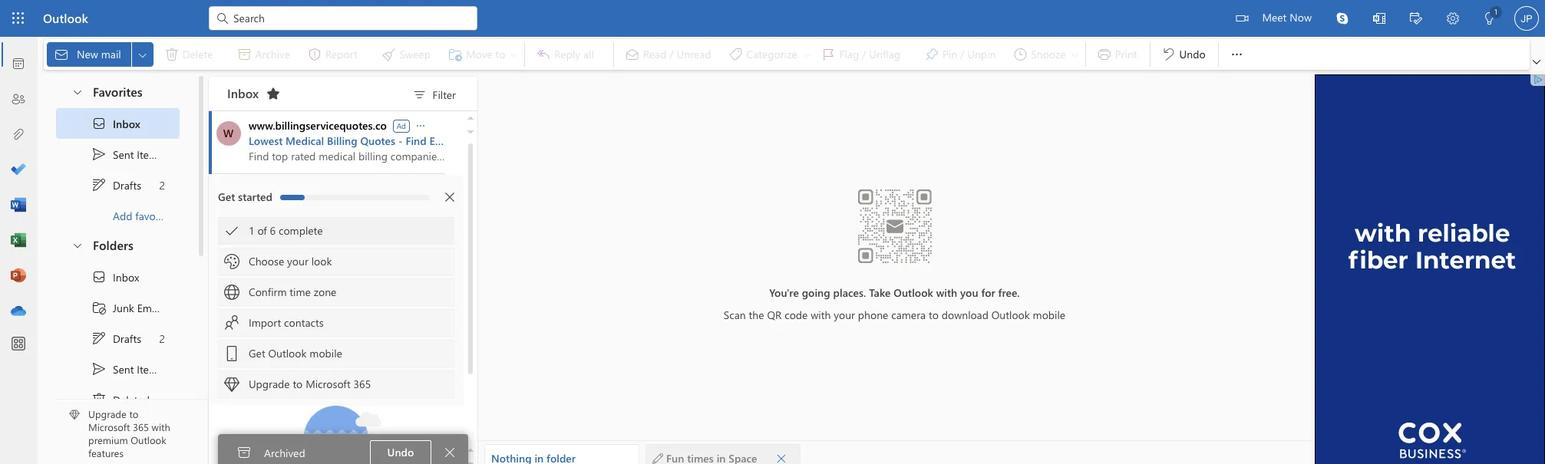 Task type: locate. For each thing, give the bounding box(es) containing it.
the
[[749, 307, 764, 322]]

camera
[[891, 307, 926, 322]]

to inside message list section
[[293, 377, 303, 392]]


[[653, 453, 663, 464]]

 inbox down favorites tree item
[[91, 116, 140, 131]]

1 vertical spatial  sent items
[[91, 362, 163, 377]]

items up  deleted items at bottom
[[137, 362, 163, 377]]

0 vertical spatial microsoft
[[306, 377, 351, 392]]

drafts for 1st  tree item from the top
[[113, 178, 141, 192]]

inbox left the  button
[[227, 85, 259, 101]]

365 inside message list section
[[354, 377, 371, 392]]

0 horizontal spatial mobile
[[310, 346, 342, 361]]

now
[[1290, 10, 1312, 25]]

quotes
[[360, 134, 395, 148]]

 drafts inside favorites tree
[[91, 177, 141, 193]]

0 vertical spatial  tree item
[[56, 108, 180, 139]]

 button
[[438, 185, 462, 210]]

1 horizontal spatial your
[[834, 307, 855, 322]]

1 vertical spatial drafts
[[113, 331, 141, 346]]

to down get outlook mobile
[[293, 377, 303, 392]]

to for upgrade to microsoft 365 with premium outlook features
[[129, 408, 138, 421]]

your
[[287, 254, 308, 269], [834, 307, 855, 322]]

outlook down import contacts
[[268, 346, 307, 361]]

 button for folders
[[64, 231, 90, 259]]

mobile
[[1033, 307, 1066, 322], [310, 346, 342, 361]]

drafts
[[113, 178, 141, 192], [113, 331, 141, 346]]

upgrade inside message list section
[[249, 377, 290, 392]]

outlook right premium
[[131, 434, 166, 447]]

phone
[[858, 307, 889, 322]]

 inside favorites tree item
[[71, 86, 84, 98]]

 sent items inside favorites tree
[[91, 147, 163, 162]]

1  from the top
[[91, 177, 107, 193]]

in
[[468, 134, 478, 148]]

favorite
[[135, 208, 171, 223]]

microsoft for upgrade to microsoft 365
[[306, 377, 351, 392]]

1 horizontal spatial 365
[[354, 377, 371, 392]]

upgrade for upgrade to microsoft 365
[[249, 377, 290, 392]]

0 vertical spatial  button
[[64, 78, 90, 106]]

 for  button in the reading pane main content
[[776, 453, 787, 464]]

 inbox
[[91, 116, 140, 131], [91, 269, 139, 285]]

 up the 
[[91, 362, 107, 377]]

take
[[869, 285, 891, 300]]

1 horizontal spatial mobile
[[1033, 307, 1066, 322]]

 down  new mail
[[71, 86, 84, 98]]

2 inside tree
[[159, 331, 165, 346]]

 tree item up 'junk'
[[56, 262, 180, 292]]

for
[[981, 285, 996, 300]]

1  inbox from the top
[[91, 116, 140, 131]]

0 vertical spatial 
[[91, 177, 107, 193]]

0 horizontal spatial get
[[218, 190, 235, 204]]

excel image
[[11, 233, 26, 249]]

get
[[218, 190, 235, 204], [249, 346, 265, 361]]

0 vertical spatial drafts
[[113, 178, 141, 192]]

1 sent from the top
[[113, 147, 134, 162]]

1 drafts from the top
[[113, 178, 141, 192]]

2  drafts from the top
[[91, 331, 141, 346]]

choose
[[249, 254, 284, 269]]

scan
[[724, 307, 746, 322]]

to down  deleted items at bottom
[[129, 408, 138, 421]]

0 horizontal spatial to
[[129, 408, 138, 421]]

to inside you're going places. take outlook with you for free. scan the qr code with your phone camera to download outlook mobile
[[929, 307, 939, 322]]

1  sent items from the top
[[91, 147, 163, 162]]

 tree item up add
[[56, 170, 180, 200]]

get right 
[[249, 346, 265, 361]]

more apps image
[[11, 337, 26, 352]]

2
[[159, 178, 165, 192], [159, 331, 165, 346]]

1  from the top
[[91, 116, 107, 131]]

with left you on the bottom
[[936, 285, 957, 300]]


[[1161, 47, 1177, 62]]

add
[[113, 208, 132, 223]]

0 vertical spatial inbox
[[227, 85, 259, 101]]

 inside the folders tree item
[[71, 239, 84, 251]]

progress bar inside message list section
[[280, 195, 305, 200]]

2  sent items from the top
[[91, 362, 163, 377]]

 tree item up add favorite tree item
[[56, 139, 180, 170]]

0 vertical spatial upgrade
[[249, 377, 290, 392]]

0 vertical spatial 2
[[159, 178, 165, 192]]

1 vertical spatial 2
[[159, 331, 165, 346]]

2 vertical spatial to
[[129, 408, 138, 421]]


[[91, 147, 107, 162], [91, 362, 107, 377]]

get started
[[218, 190, 272, 204]]

 down favorites tree item
[[91, 116, 107, 131]]

0 vertical spatial your
[[287, 254, 308, 269]]

1 horizontal spatial with
[[811, 307, 831, 322]]

features
[[88, 447, 124, 460]]

1 horizontal spatial undo
[[1180, 47, 1206, 61]]

tree
[[56, 262, 180, 464]]

0 vertical spatial 365
[[354, 377, 371, 392]]

add favorite tree item
[[56, 200, 180, 231]]

experts
[[430, 134, 466, 148]]

sent
[[113, 147, 134, 162], [113, 362, 134, 377]]

1 vertical spatial  tree item
[[56, 323, 180, 354]]

0 horizontal spatial undo
[[387, 445, 414, 460]]

code
[[785, 307, 808, 322]]

0 vertical spatial with
[[936, 285, 957, 300]]

microsoft inside upgrade to microsoft 365 with premium outlook features
[[88, 421, 130, 434]]

0 vertical spatial mobile
[[1033, 307, 1066, 322]]

1 horizontal spatial upgrade
[[249, 377, 290, 392]]

1 vertical spatial  tree item
[[56, 354, 180, 385]]

places.
[[833, 285, 866, 300]]

get for get started
[[218, 190, 235, 204]]

to inside upgrade to microsoft 365 with premium outlook features
[[129, 408, 138, 421]]

1 vertical spatial mobile
[[310, 346, 342, 361]]

items up favorite
[[137, 147, 163, 162]]

 button down  new mail
[[64, 78, 90, 106]]

0 vertical spatial items
[[137, 147, 163, 162]]

1  tree item from the top
[[56, 139, 180, 170]]

microsoft up the features
[[88, 421, 130, 434]]

2 horizontal spatial to
[[929, 307, 939, 322]]

2 sent from the top
[[113, 362, 134, 377]]

2 drafts from the top
[[113, 331, 141, 346]]

inbox heading
[[227, 77, 286, 111]]

 right mail
[[136, 49, 149, 61]]

 inside favorites tree
[[91, 177, 107, 193]]

1  tree item from the top
[[56, 170, 180, 200]]

1 vertical spatial 
[[91, 362, 107, 377]]

6
[[270, 223, 276, 238]]

1 vertical spatial undo
[[387, 445, 414, 460]]

 button inside favorites tree item
[[64, 78, 90, 106]]

 drafts inside tree
[[91, 331, 141, 346]]

 up add favorite tree item
[[91, 147, 107, 162]]


[[224, 346, 240, 362]]

0 horizontal spatial 
[[444, 447, 456, 459]]

 tree item
[[56, 385, 180, 415]]

 sent items up add
[[91, 147, 163, 162]]

 drafts for 1st  tree item from the top
[[91, 177, 141, 193]]

1 vertical spatial inbox
[[113, 116, 140, 131]]

inbox up  junk email on the bottom of the page
[[113, 270, 139, 284]]

0 horizontal spatial  button
[[438, 441, 462, 464]]

0 horizontal spatial microsoft
[[88, 421, 130, 434]]

your left look at the bottom
[[287, 254, 308, 269]]

items right deleted in the left bottom of the page
[[153, 393, 179, 407]]

 tree item down favorites
[[56, 108, 180, 139]]

outlook inside banner
[[43, 10, 88, 26]]

with down 'going' on the bottom right of page
[[811, 307, 831, 322]]

 drafts
[[91, 177, 141, 193], [91, 331, 141, 346]]

2 vertical spatial 
[[71, 239, 84, 251]]

premium features image
[[69, 410, 80, 421]]

2 vertical spatial items
[[153, 393, 179, 407]]


[[224, 285, 240, 300]]


[[266, 86, 281, 101]]

 button
[[64, 78, 90, 106], [64, 231, 90, 259]]

microsoft for upgrade to microsoft 365 with premium outlook features
[[88, 421, 130, 434]]

2  tree item from the top
[[56, 323, 180, 354]]

0 vertical spatial undo
[[1180, 47, 1206, 61]]

mobile inside message list section
[[310, 346, 342, 361]]

tree containing 
[[56, 262, 180, 464]]

drafts inside tree
[[113, 331, 141, 346]]

items
[[137, 147, 163, 162], [137, 362, 163, 377], [153, 393, 179, 407]]

undo inside button
[[387, 445, 414, 460]]

inbox 
[[227, 85, 281, 101]]


[[54, 47, 69, 62]]

1 vertical spatial 
[[71, 86, 84, 98]]

 inside favorites tree
[[91, 116, 107, 131]]

1 vertical spatial with
[[811, 307, 831, 322]]

upgrade right 
[[249, 377, 290, 392]]

1 vertical spatial to
[[293, 377, 303, 392]]

 drafts down  tree item
[[91, 331, 141, 346]]

 up 
[[91, 269, 107, 285]]

1  button from the top
[[64, 78, 90, 106]]

upgrade for upgrade to microsoft 365 with premium outlook features
[[88, 408, 127, 421]]

1 vertical spatial get
[[249, 346, 265, 361]]

1 vertical spatial  inbox
[[91, 269, 139, 285]]

 left folders at the left bottom
[[71, 239, 84, 251]]


[[136, 49, 149, 61], [71, 86, 84, 98], [71, 239, 84, 251]]


[[215, 11, 230, 26]]

 button inside the folders tree item
[[64, 231, 90, 259]]

1 vertical spatial  drafts
[[91, 331, 141, 346]]

 sent items up deleted in the left bottom of the page
[[91, 362, 163, 377]]

1 vertical spatial sent
[[113, 362, 134, 377]]

 up add favorite tree item
[[91, 177, 107, 193]]

0 vertical spatial  drafts
[[91, 177, 141, 193]]

0 horizontal spatial with
[[152, 421, 170, 434]]

to
[[929, 307, 939, 322], [293, 377, 303, 392], [129, 408, 138, 421]]

2 down email
[[159, 331, 165, 346]]

 button
[[414, 118, 428, 133]]

2  button from the top
[[64, 231, 90, 259]]

microsoft down get outlook mobile
[[306, 377, 351, 392]]

 tree item
[[56, 292, 180, 323]]

1 vertical spatial your
[[834, 307, 855, 322]]

1 vertical spatial 
[[91, 331, 107, 346]]

 button inside message list section
[[438, 441, 462, 464]]

outlook inside upgrade to microsoft 365 with premium outlook features
[[131, 434, 166, 447]]

0 vertical spatial 
[[91, 147, 107, 162]]

with
[[936, 285, 957, 300], [811, 307, 831, 322], [152, 421, 170, 434]]

deleted
[[113, 393, 150, 407]]

1 vertical spatial items
[[137, 362, 163, 377]]

items inside  deleted items
[[153, 393, 179, 407]]

 tree item
[[56, 108, 180, 139], [56, 262, 180, 292]]

2 up favorite
[[159, 178, 165, 192]]

 tree item down 'junk'
[[56, 323, 180, 354]]

1 horizontal spatial  button
[[771, 448, 792, 464]]

0 vertical spatial  sent items
[[91, 147, 163, 162]]

 button left folders at the left bottom
[[64, 231, 90, 259]]


[[91, 177, 107, 193], [91, 331, 107, 346]]

drafts inside favorites tree
[[113, 178, 141, 192]]

365 inside upgrade to microsoft 365 with premium outlook features
[[133, 421, 149, 434]]

1  drafts from the top
[[91, 177, 141, 193]]

confirm
[[249, 285, 287, 299]]

with down  deleted items at bottom
[[152, 421, 170, 434]]

1 horizontal spatial microsoft
[[306, 377, 351, 392]]

1 horizontal spatial to
[[293, 377, 303, 392]]

 inbox down the folders tree item
[[91, 269, 139, 285]]

 drafts up add favorite tree item
[[91, 177, 141, 193]]

1 vertical spatial upgrade
[[88, 408, 127, 421]]

with inside upgrade to microsoft 365 with premium outlook features
[[152, 421, 170, 434]]

 tree item
[[56, 139, 180, 170], [56, 354, 180, 385]]

 down 
[[91, 331, 107, 346]]

0 vertical spatial  tree item
[[56, 139, 180, 170]]

 for favorites
[[71, 86, 84, 98]]

to for upgrade to microsoft 365
[[293, 377, 303, 392]]

0 vertical spatial to
[[929, 307, 939, 322]]

drafts down  junk email on the bottom of the page
[[113, 331, 141, 346]]

1 vertical spatial  tree item
[[56, 262, 180, 292]]

application
[[0, 0, 1545, 464]]

lowest
[[249, 134, 283, 148]]

inbox down favorites tree item
[[113, 116, 140, 131]]

upgrade down the 
[[88, 408, 127, 421]]

1 2 from the top
[[159, 178, 165, 192]]


[[91, 300, 107, 316]]

2 vertical spatial inbox
[[113, 270, 139, 284]]

folders
[[93, 237, 133, 253]]

look
[[311, 254, 332, 269]]

hide navigation pane image
[[48, 12, 73, 38]]

0 vertical spatial get
[[218, 190, 235, 204]]

1 vertical spatial  button
[[64, 231, 90, 259]]

2 vertical spatial with
[[152, 421, 170, 434]]

you're going places. take outlook with you for free. scan the qr code with your phone camera to download outlook mobile
[[724, 285, 1066, 322]]

 undo
[[1161, 47, 1206, 62]]

 inside reading pane main content
[[776, 453, 787, 464]]

progress bar
[[280, 195, 305, 200]]

 button for favorites
[[64, 78, 90, 106]]

1 horizontal spatial 
[[776, 453, 787, 464]]

upgrade inside upgrade to microsoft 365 with premium outlook features
[[88, 408, 127, 421]]

0 vertical spatial 
[[91, 116, 107, 131]]

get left the started
[[218, 190, 235, 204]]

 inside dropdown button
[[136, 49, 149, 61]]

upgrade
[[249, 377, 290, 392], [88, 408, 127, 421]]

you
[[960, 285, 978, 300]]

0 vertical spatial  inbox
[[91, 116, 140, 131]]

2 inside favorites tree
[[159, 178, 165, 192]]

0 vertical spatial sent
[[113, 147, 134, 162]]


[[444, 447, 456, 459], [776, 453, 787, 464]]

 inside message list section
[[444, 447, 456, 459]]

outlook down the free. at the bottom of page
[[992, 307, 1030, 322]]

1 vertical spatial 
[[91, 269, 107, 285]]

2  from the top
[[91, 362, 107, 377]]

your down "places."
[[834, 307, 855, 322]]

365
[[354, 377, 371, 392], [133, 421, 149, 434]]

1 vertical spatial microsoft
[[88, 421, 130, 434]]

get outlook mobile
[[249, 346, 342, 361]]

outlook up 
[[43, 10, 88, 26]]

1  from the top
[[91, 147, 107, 162]]

2 2 from the top
[[159, 331, 165, 346]]

 sent items
[[91, 147, 163, 162], [91, 362, 163, 377]]

sent up  "tree item"
[[113, 362, 134, 377]]

sent up add
[[113, 147, 134, 162]]

microsoft inside message list section
[[306, 377, 351, 392]]

0 horizontal spatial your
[[287, 254, 308, 269]]

0 vertical spatial 
[[136, 49, 149, 61]]

 tree item
[[56, 170, 180, 200], [56, 323, 180, 354]]

1
[[249, 223, 255, 238]]

0 horizontal spatial 365
[[133, 421, 149, 434]]

1 vertical spatial 365
[[133, 421, 149, 434]]

undo
[[1180, 47, 1206, 61], [387, 445, 414, 460]]

0 horizontal spatial upgrade
[[88, 408, 127, 421]]

premium
[[88, 434, 128, 447]]

 tree item up deleted in the left bottom of the page
[[56, 354, 180, 385]]

1 horizontal spatial get
[[249, 346, 265, 361]]

to right camera
[[929, 307, 939, 322]]

mail element
[[3, 12, 34, 47]]

drafts up add
[[113, 178, 141, 192]]

0 vertical spatial  tree item
[[56, 170, 180, 200]]



Task type: vqa. For each thing, say whether or not it's contained in the screenshot.


Task type: describe. For each thing, give the bounding box(es) containing it.
upgrade to microsoft 365 with premium outlook features
[[88, 408, 170, 460]]

outlook inside message list section
[[268, 346, 307, 361]]

 search field
[[209, 0, 478, 35]]

your
[[481, 134, 503, 148]]


[[91, 392, 107, 408]]

new
[[77, 47, 98, 61]]

2 for 1st  tree item from the top
[[159, 178, 165, 192]]

you're
[[769, 285, 799, 300]]

 inbox inside favorites tree
[[91, 116, 140, 131]]

 button
[[132, 42, 153, 67]]


[[236, 445, 252, 461]]


[[445, 193, 454, 202]]

tags group
[[617, 39, 1082, 70]]

mail
[[101, 47, 121, 61]]


[[224, 254, 240, 269]]

word image
[[11, 198, 26, 213]]

meet
[[1262, 10, 1287, 25]]

find
[[406, 134, 427, 148]]

of
[[257, 223, 267, 238]]

 new mail
[[54, 47, 121, 62]]

email
[[137, 301, 163, 315]]

lowest medical billing quotes - find experts in your specialty
[[249, 134, 549, 148]]

 drafts for 1st  tree item from the bottom
[[91, 331, 141, 346]]

ad
[[397, 120, 406, 131]]

complete
[[279, 223, 323, 238]]

free.
[[998, 285, 1020, 300]]

import contacts
[[249, 316, 324, 330]]

medical
[[286, 134, 324, 148]]

drafts for 1st  tree item from the bottom
[[113, 331, 141, 346]]

calendar image
[[11, 57, 26, 72]]

download
[[942, 307, 989, 322]]

import
[[249, 316, 281, 330]]

zone
[[314, 285, 337, 299]]

favorites tree
[[56, 71, 180, 231]]

billing
[[327, 134, 357, 148]]


[[1236, 12, 1249, 25]]

 button inside reading pane main content
[[771, 448, 792, 464]]

sent inside tree
[[113, 362, 134, 377]]

outlook up camera
[[894, 285, 933, 300]]

undo button
[[370, 441, 431, 464]]

files image
[[11, 127, 26, 143]]

people image
[[11, 92, 26, 107]]

365 for upgrade to microsoft 365
[[354, 377, 371, 392]]

left-rail-appbar navigation
[[3, 12, 34, 329]]


[[224, 377, 240, 392]]

upgrade to microsoft 365
[[249, 377, 371, 392]]

favorites tree item
[[56, 78, 180, 108]]

powerpoint image
[[11, 269, 26, 284]]

sent inside favorites tree
[[113, 147, 134, 162]]

2  tree item from the top
[[56, 354, 180, 385]]

 for  button within the message list section
[[444, 447, 456, 459]]


[[415, 119, 427, 132]]

favorites
[[93, 84, 142, 100]]

 for folders
[[71, 239, 84, 251]]

2 horizontal spatial with
[[936, 285, 957, 300]]

going
[[802, 285, 830, 300]]

folders tree item
[[56, 231, 180, 262]]

message list section
[[209, 73, 549, 464]]

2  from the top
[[91, 269, 107, 285]]

to do image
[[11, 163, 26, 178]]

 deleted items
[[91, 392, 179, 408]]


[[224, 316, 240, 331]]

 button
[[261, 81, 286, 106]]


[[224, 223, 240, 239]]

choose your look
[[249, 254, 332, 269]]

archived
[[264, 446, 305, 460]]

mobile inside you're going places. take outlook with you for free. scan the qr code with your phone camera to download outlook mobile
[[1033, 307, 1066, 322]]

started
[[238, 190, 272, 204]]

time
[[290, 285, 311, 299]]

Search field
[[232, 10, 468, 26]]

qr
[[767, 307, 782, 322]]

 inside favorites tree
[[91, 147, 107, 162]]

add favorite
[[113, 208, 171, 223]]

reading pane main content
[[478, 71, 1311, 464]]

inbox inside inbox 
[[227, 85, 259, 101]]

2  from the top
[[91, 331, 107, 346]]

inbox inside favorites tree
[[113, 116, 140, 131]]

2  inbox from the top
[[91, 269, 139, 285]]

www.billingservicequotes.com image
[[216, 121, 241, 146]]

outlook banner
[[0, 0, 1545, 37]]

2 for 1st  tree item from the bottom
[[159, 331, 165, 346]]

 filter
[[412, 87, 456, 103]]

your inside message list section
[[287, 254, 308, 269]]

contacts
[[284, 316, 324, 330]]

get for get outlook mobile
[[249, 346, 265, 361]]

1 of 6 complete
[[249, 223, 323, 238]]

your inside you're going places. take outlook with you for free. scan the qr code with your phone camera to download outlook mobile
[[834, 307, 855, 322]]

items inside favorites tree
[[137, 147, 163, 162]]

2  tree item from the top
[[56, 262, 180, 292]]

confirm time zone
[[249, 285, 337, 299]]

onedrive image
[[11, 304, 26, 319]]

application containing outlook
[[0, 0, 1545, 464]]

junk
[[113, 301, 134, 315]]

meet now
[[1262, 10, 1312, 25]]


[[412, 88, 427, 103]]

move & delete group
[[47, 39, 522, 70]]

 junk email
[[91, 300, 163, 316]]

undo inside  undo
[[1180, 47, 1206, 61]]

-
[[398, 134, 403, 148]]

filter
[[433, 87, 456, 102]]

www.billingservicequotes.com
[[249, 118, 396, 133]]

1  tree item from the top
[[56, 108, 180, 139]]

w
[[223, 126, 234, 140]]

specialty
[[506, 134, 549, 148]]

365 for upgrade to microsoft 365 with premium outlook features
[[133, 421, 149, 434]]

outlook link
[[43, 0, 88, 37]]



